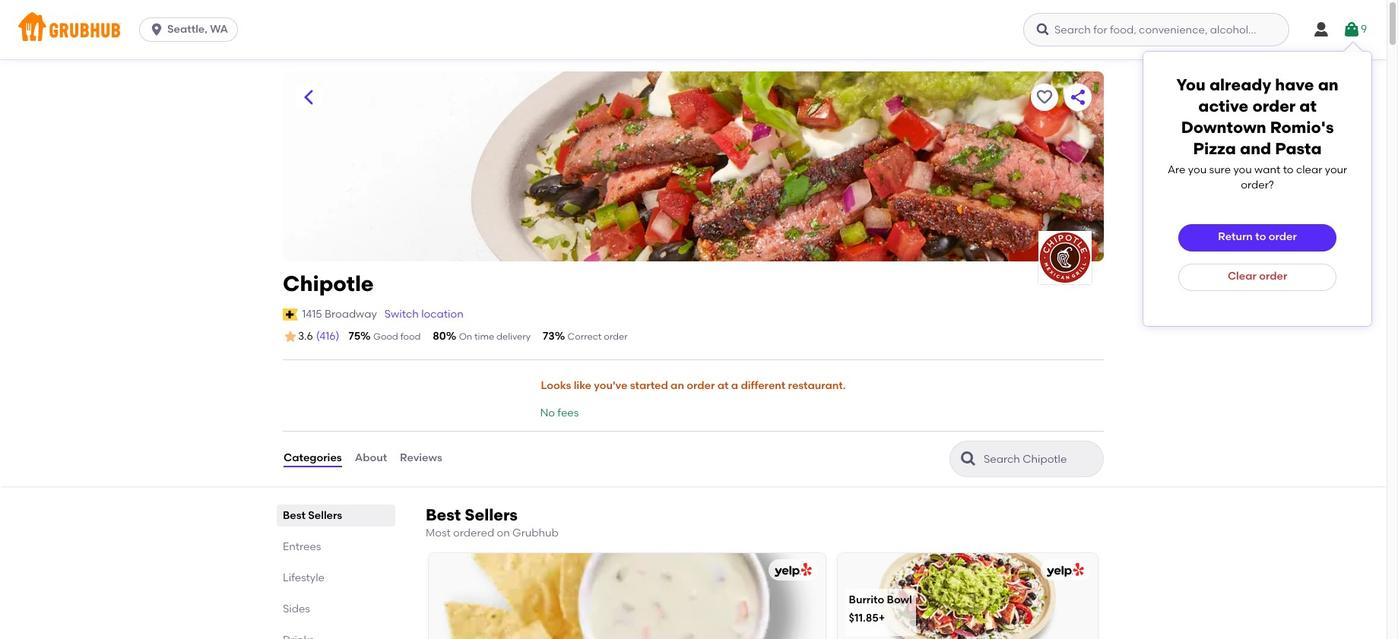 Task type: locate. For each thing, give the bounding box(es) containing it.
1415 broadway button
[[301, 306, 378, 323]]

order inside button
[[1260, 270, 1288, 283]]

to right want
[[1284, 164, 1294, 176]]

have
[[1276, 75, 1315, 94]]

order down have
[[1253, 97, 1296, 116]]

already
[[1210, 75, 1272, 94]]

return to order
[[1219, 231, 1298, 244]]

lifestyle
[[283, 572, 325, 585]]

order right correct
[[604, 332, 628, 342]]

at left a
[[718, 380, 729, 393]]

0 vertical spatial to
[[1284, 164, 1294, 176]]

at inside you already have an active order at downtown romio's pizza and pasta
[[1300, 97, 1317, 116]]

burrito
[[849, 594, 885, 607]]

you right are
[[1189, 164, 1207, 176]]

0 horizontal spatial you
[[1189, 164, 1207, 176]]

0 vertical spatial at
[[1300, 97, 1317, 116]]

an right have
[[1319, 75, 1339, 94]]

best inside the best sellers most ordered on grubhub
[[426, 506, 461, 525]]

Search Chipotle search field
[[983, 452, 1099, 467]]

you right sure on the right of page
[[1234, 164, 1253, 176]]

search icon image
[[960, 450, 978, 468]]

no
[[540, 407, 555, 420]]

order right clear
[[1260, 270, 1288, 283]]

categories
[[284, 452, 342, 465]]

tooltip
[[1144, 43, 1372, 326]]

0 horizontal spatial to
[[1256, 231, 1267, 244]]

at
[[1300, 97, 1317, 116], [718, 380, 729, 393]]

1 vertical spatial to
[[1256, 231, 1267, 244]]

1 horizontal spatial svg image
[[1313, 21, 1331, 39]]

switch
[[385, 308, 419, 321]]

about
[[355, 452, 387, 465]]

are you sure you want to clear your order
[[1168, 164, 1348, 192]]

2 you from the left
[[1234, 164, 1253, 176]]

a
[[732, 380, 739, 393]]

looks
[[541, 380, 572, 393]]

fees
[[558, 407, 579, 420]]

at inside "button"
[[718, 380, 729, 393]]

0 horizontal spatial yelp image
[[772, 564, 812, 578]]

1 vertical spatial an
[[671, 380, 685, 393]]

wa
[[210, 23, 228, 36]]

3.6
[[298, 330, 313, 343]]

75
[[349, 330, 361, 343]]

food
[[401, 332, 421, 342]]

1 horizontal spatial you
[[1234, 164, 1253, 176]]

0 horizontal spatial an
[[671, 380, 685, 393]]

1 you from the left
[[1189, 164, 1207, 176]]

restaurant.
[[789, 380, 846, 393]]

ordered
[[453, 527, 495, 540]]

subscription pass image
[[283, 309, 298, 321]]

best up entrees
[[283, 509, 306, 522]]

1 horizontal spatial to
[[1284, 164, 1294, 176]]

1 horizontal spatial at
[[1300, 97, 1317, 116]]

sellers up on
[[465, 506, 518, 525]]

(416)
[[316, 330, 340, 343]]

an
[[1319, 75, 1339, 94], [671, 380, 685, 393]]

you already have an active order at downtown romio's pizza and pasta
[[1177, 75, 1339, 158]]

good food
[[373, 332, 421, 342]]

0 horizontal spatial sellers
[[308, 509, 342, 522]]

Search for food, convenience, alcohol... search field
[[1024, 13, 1290, 46]]

order inside button
[[1269, 231, 1298, 244]]

1 horizontal spatial yelp image
[[1044, 564, 1085, 578]]

and
[[1241, 139, 1272, 158]]

star icon image
[[283, 329, 298, 345]]

at up romio's
[[1300, 97, 1317, 116]]

an inside you already have an active order at downtown romio's pizza and pasta
[[1319, 75, 1339, 94]]

order down want
[[1242, 179, 1269, 192]]

about button
[[354, 432, 388, 487]]

1 vertical spatial at
[[718, 380, 729, 393]]

you
[[1189, 164, 1207, 176], [1234, 164, 1253, 176]]

order up clear order
[[1269, 231, 1298, 244]]

sellers inside the best sellers most ordered on grubhub
[[465, 506, 518, 525]]

at for romio's
[[1300, 97, 1317, 116]]

+
[[879, 612, 885, 625]]

seattle, wa button
[[139, 17, 244, 42]]

best sellers
[[283, 509, 342, 522]]

2 horizontal spatial svg image
[[1343, 21, 1362, 39]]

correct order
[[568, 332, 628, 342]]

an right started
[[671, 380, 685, 393]]

order
[[1253, 97, 1296, 116], [1242, 179, 1269, 192], [1269, 231, 1298, 244], [1260, 270, 1288, 283], [604, 332, 628, 342], [687, 380, 715, 393]]

to right return at the top right of the page
[[1256, 231, 1267, 244]]

9
[[1362, 23, 1368, 36]]

0 horizontal spatial best
[[283, 509, 306, 522]]

grubhub
[[513, 527, 559, 540]]

categories button
[[283, 432, 343, 487]]

broadway
[[325, 308, 377, 321]]

chipotle logo image
[[1039, 231, 1092, 285]]

your
[[1326, 164, 1348, 176]]

chipotle
[[283, 271, 374, 297]]

1 horizontal spatial an
[[1319, 75, 1339, 94]]

caret left icon image
[[300, 88, 318, 106]]

80
[[433, 330, 446, 343]]

started
[[630, 380, 668, 393]]

clear
[[1228, 270, 1257, 283]]

return
[[1219, 231, 1254, 244]]

order left a
[[687, 380, 715, 393]]

on
[[459, 332, 473, 342]]

you
[[1177, 75, 1206, 94]]

sellers
[[465, 506, 518, 525], [308, 509, 342, 522]]

looks like you've started an order at a different restaurant.
[[541, 380, 846, 393]]

best up most
[[426, 506, 461, 525]]

yelp image
[[772, 564, 812, 578], [1044, 564, 1085, 578]]

0 horizontal spatial at
[[718, 380, 729, 393]]

svg image
[[1313, 21, 1331, 39], [1343, 21, 1362, 39], [1036, 22, 1051, 37]]

best
[[426, 506, 461, 525], [283, 509, 306, 522]]

0 vertical spatial an
[[1319, 75, 1339, 94]]

entrees
[[283, 541, 321, 553]]

switch location
[[385, 308, 464, 321]]

pasta
[[1276, 139, 1323, 158]]

1 horizontal spatial sellers
[[465, 506, 518, 525]]

sellers up entrees
[[308, 509, 342, 522]]

reviews
[[400, 452, 443, 465]]

1 horizontal spatial best
[[426, 506, 461, 525]]

1415 broadway
[[302, 308, 377, 321]]

to
[[1284, 164, 1294, 176], [1256, 231, 1267, 244]]

downtown
[[1182, 118, 1267, 137]]



Task type: describe. For each thing, give the bounding box(es) containing it.
clear order
[[1228, 270, 1288, 283]]

best for best sellers
[[283, 509, 306, 522]]

good
[[373, 332, 398, 342]]

like
[[574, 380, 592, 393]]

on
[[497, 527, 510, 540]]

pizza
[[1194, 139, 1237, 158]]

73
[[543, 330, 555, 343]]

1415
[[302, 308, 322, 321]]

active
[[1199, 97, 1249, 116]]

1 yelp image from the left
[[772, 564, 812, 578]]

romio's
[[1271, 118, 1335, 137]]

tooltip containing you already have an active order at
[[1144, 43, 1372, 326]]

an inside looks like you've started an order at a different restaurant. "button"
[[671, 380, 685, 393]]

no fees
[[540, 407, 579, 420]]

return to order button
[[1179, 224, 1337, 251]]

2 yelp image from the left
[[1044, 564, 1085, 578]]

different
[[741, 380, 786, 393]]

sides
[[283, 603, 310, 616]]

want
[[1255, 164, 1281, 176]]

sure
[[1210, 164, 1232, 176]]

svg image inside 9 button
[[1343, 21, 1362, 39]]

reviews button
[[399, 432, 443, 487]]

seattle,
[[167, 23, 208, 36]]

most
[[426, 527, 451, 540]]

looks like you've started an order at a different restaurant. button
[[540, 370, 847, 403]]

order inside 'are you sure you want to clear your order'
[[1242, 179, 1269, 192]]

delivery
[[497, 332, 531, 342]]

share icon image
[[1070, 88, 1088, 106]]

best sellers most ordered on grubhub
[[426, 506, 559, 540]]

you've
[[594, 380, 628, 393]]

save this restaurant image
[[1036, 88, 1054, 106]]

svg image
[[149, 22, 164, 37]]

9 button
[[1343, 16, 1368, 43]]

order inside you already have an active order at downtown romio's pizza and pasta
[[1253, 97, 1296, 116]]

main navigation navigation
[[0, 0, 1388, 59]]

switch location button
[[384, 306, 465, 323]]

correct
[[568, 332, 602, 342]]

location
[[422, 308, 464, 321]]

?
[[1269, 179, 1275, 192]]

are
[[1168, 164, 1186, 176]]

on time delivery
[[459, 332, 531, 342]]

to inside button
[[1256, 231, 1267, 244]]

sellers for best sellers
[[308, 509, 342, 522]]

best for best sellers most ordered on grubhub
[[426, 506, 461, 525]]

bowl
[[887, 594, 913, 607]]

0 horizontal spatial svg image
[[1036, 22, 1051, 37]]

$11.85
[[849, 612, 879, 625]]

seattle, wa
[[167, 23, 228, 36]]

burrito bowl $11.85 +
[[849, 594, 913, 625]]

order inside "button"
[[687, 380, 715, 393]]

to inside 'are you sure you want to clear your order'
[[1284, 164, 1294, 176]]

clear order button
[[1179, 264, 1337, 291]]

sellers for best sellers most ordered on grubhub
[[465, 506, 518, 525]]

save this restaurant button
[[1032, 84, 1059, 111]]

clear
[[1297, 164, 1323, 176]]

at for different
[[718, 380, 729, 393]]

time
[[475, 332, 495, 342]]



Task type: vqa. For each thing, say whether or not it's contained in the screenshot.
Entrees
yes



